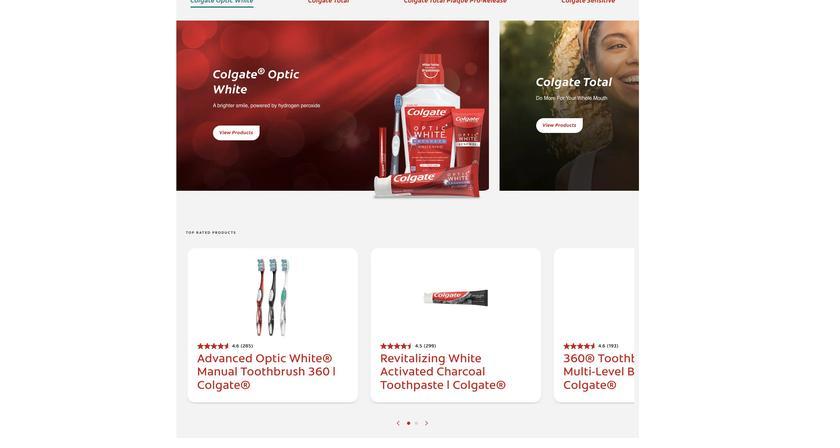 Task type: describe. For each thing, give the bounding box(es) containing it.
multi-
[[563, 367, 595, 378]]

360® toothbrush with multi-level bristles | colgate®
[[563, 354, 690, 392]]

4.6 for 360®
[[598, 344, 605, 349]]

| for 360
[[333, 367, 336, 378]]

red background image
[[176, 21, 489, 191]]

products for colgate
[[232, 129, 253, 136]]

(285)
[[241, 344, 253, 349]]

colgate optic white products image
[[367, 42, 488, 212]]

top rated products
[[186, 231, 236, 235]]

view products link for colgate
[[213, 126, 260, 141]]

view products link for colgate total
[[536, 118, 583, 133]]

4.6 (285)
[[232, 344, 253, 349]]

4.6 for advanced
[[232, 344, 239, 349]]

products for colgate total
[[555, 121, 576, 128]]

do more for your whole mouth
[[536, 95, 607, 101]]

2 vertical spatial products
[[212, 231, 236, 235]]

colgate® for manual
[[197, 380, 251, 392]]

optic inside advanced optic white® manual toothbrush 360 | colgate®
[[256, 354, 286, 365]]

more
[[544, 95, 555, 101]]

white for optic
[[213, 80, 247, 97]]

360®
[[563, 354, 595, 365]]

revitalizing white activated charcoal toothpaste | colgate® tab panel
[[364, 247, 547, 404]]

| for bristles
[[671, 367, 674, 378]]

4.5 (299)
[[415, 344, 436, 349]]

advanced optic white® manual toothbrush 360 | colgate® tab panel
[[181, 247, 364, 404]]

advanced
[[197, 354, 253, 365]]

bristles
[[627, 367, 668, 378]]

brighter
[[217, 103, 235, 109]]

your
[[566, 95, 576, 101]]

| inside revitalizing white activated charcoal toothpaste | colgate®
[[447, 380, 450, 392]]

for
[[557, 95, 564, 101]]

®
[[258, 64, 265, 76]]

colgate total
[[536, 73, 612, 89]]

activated
[[380, 367, 434, 378]]

manual
[[197, 367, 238, 378]]

by
[[271, 103, 277, 109]]

colgate for colgate total
[[536, 73, 581, 89]]

do
[[536, 95, 543, 101]]



Task type: vqa. For each thing, say whether or not it's contained in the screenshot.
Toothpaste
yes



Task type: locate. For each thing, give the bounding box(es) containing it.
rated
[[196, 231, 211, 235]]

total
[[583, 73, 612, 89]]

smile,
[[236, 103, 249, 109]]

0 horizontal spatial colgate®
[[197, 380, 251, 392]]

2 horizontal spatial colgate®
[[563, 380, 617, 392]]

powered
[[251, 103, 270, 109]]

1 horizontal spatial view
[[542, 121, 554, 128]]

0 vertical spatial view products
[[542, 121, 576, 128]]

charcoal
[[437, 367, 485, 378]]

products
[[555, 121, 576, 128], [232, 129, 253, 136], [212, 231, 236, 235]]

1 vertical spatial toothbrush
[[240, 367, 305, 378]]

0 vertical spatial view
[[542, 121, 554, 128]]

colgate® down manual at the bottom left of page
[[197, 380, 251, 392]]

peroxide
[[301, 103, 320, 109]]

0 horizontal spatial view products
[[219, 129, 253, 136]]

products right rated
[[212, 231, 236, 235]]

view products for colgate
[[219, 129, 253, 136]]

view products down smile, on the top of the page
[[219, 129, 253, 136]]

colgate ®
[[213, 64, 265, 82]]

view products link down smile, on the top of the page
[[213, 126, 260, 141]]

|
[[333, 367, 336, 378], [671, 367, 674, 378], [447, 380, 450, 392]]

products down smile, on the top of the page
[[232, 129, 253, 136]]

(299)
[[424, 344, 436, 349]]

view
[[542, 121, 554, 128], [219, 129, 231, 136]]

colgate® down charcoal
[[453, 380, 506, 392]]

4.6 inside 360® toothbrush with multi-level bristles | colgate® tab panel
[[598, 344, 605, 349]]

360
[[308, 367, 330, 378]]

mouth
[[593, 95, 607, 101]]

optic white
[[213, 65, 300, 97]]

1 vertical spatial view products
[[219, 129, 253, 136]]

1 horizontal spatial view products
[[542, 121, 576, 128]]

0 vertical spatial toothbrush
[[598, 354, 663, 365]]

4.6 inside advanced optic white® manual toothbrush 360 | colgate® tab panel
[[232, 344, 239, 349]]

white up charcoal
[[448, 354, 482, 365]]

1 4.6 from the left
[[232, 344, 239, 349]]

optic inside optic white
[[268, 65, 300, 82]]

2 4.6 from the left
[[598, 344, 605, 349]]

a woman smilling brightly image
[[499, 21, 815, 191]]

white®
[[289, 354, 332, 365]]

0 horizontal spatial view
[[219, 129, 231, 136]]

a
[[213, 103, 216, 109]]

toothpaste
[[380, 380, 444, 392]]

view down brighter
[[219, 129, 231, 136]]

a brighter smile, powered by hydrogen peroxide
[[213, 103, 320, 109]]

advanced optic white® manual toothbrush 360 | colgate®
[[197, 354, 336, 392]]

view products down for
[[542, 121, 576, 128]]

products down for
[[555, 121, 576, 128]]

(193)
[[607, 344, 618, 349]]

colgate® inside advanced optic white® manual toothbrush 360 | colgate®
[[197, 380, 251, 392]]

view for colgate
[[219, 129, 231, 136]]

view products link down for
[[536, 118, 583, 133]]

revitalizing
[[380, 354, 446, 365]]

view for colgate total
[[542, 121, 554, 128]]

1 vertical spatial products
[[232, 129, 253, 136]]

colgate
[[213, 65, 258, 82], [536, 73, 581, 89]]

0 vertical spatial white
[[213, 80, 247, 97]]

1 vertical spatial white
[[448, 354, 482, 365]]

colgate® inside 360® toothbrush with multi-level bristles | colgate®
[[563, 380, 617, 392]]

| right 360
[[333, 367, 336, 378]]

0 vertical spatial products
[[555, 121, 576, 128]]

white
[[213, 80, 247, 97], [448, 354, 482, 365]]

4.6
[[232, 344, 239, 349], [598, 344, 605, 349]]

0 horizontal spatial |
[[333, 367, 336, 378]]

white for revitalizing
[[448, 354, 482, 365]]

3 colgate® from the left
[[563, 380, 617, 392]]

1 horizontal spatial colgate
[[536, 73, 581, 89]]

| down with on the right
[[671, 367, 674, 378]]

2 colgate® from the left
[[453, 380, 506, 392]]

view down the more
[[542, 121, 554, 128]]

4.6 left "(193)"
[[598, 344, 605, 349]]

0 horizontal spatial view products link
[[213, 126, 260, 141]]

white up brighter
[[213, 80, 247, 97]]

tab list
[[405, 417, 420, 430]]

4.6 left '(285)'
[[232, 344, 239, 349]]

1 horizontal spatial colgate®
[[453, 380, 506, 392]]

1 horizontal spatial 4.6
[[598, 344, 605, 349]]

colgate®
[[197, 380, 251, 392], [453, 380, 506, 392], [563, 380, 617, 392]]

white inside optic white
[[213, 80, 247, 97]]

| down charcoal
[[447, 380, 450, 392]]

0 horizontal spatial toothbrush
[[240, 367, 305, 378]]

1 vertical spatial optic
[[256, 354, 286, 365]]

| inside advanced optic white® manual toothbrush 360 | colgate®
[[333, 367, 336, 378]]

1 horizontal spatial view products link
[[536, 118, 583, 133]]

top
[[186, 231, 195, 235]]

whole
[[577, 95, 592, 101]]

hydrogen
[[278, 103, 299, 109]]

1 horizontal spatial toothbrush
[[598, 354, 663, 365]]

view products for colgate total
[[542, 121, 576, 128]]

| inside 360® toothbrush with multi-level bristles | colgate®
[[671, 367, 674, 378]]

colgate® down multi-
[[563, 380, 617, 392]]

toothbrush inside 360® toothbrush with multi-level bristles | colgate®
[[598, 354, 663, 365]]

level
[[595, 367, 624, 378]]

revitalizing white activated charcoal toothpaste | colgate®
[[380, 354, 506, 392]]

view products link
[[536, 118, 583, 133], [213, 126, 260, 141]]

2 horizontal spatial |
[[671, 367, 674, 378]]

1 horizontal spatial white
[[448, 354, 482, 365]]

0 horizontal spatial white
[[213, 80, 247, 97]]

white inside revitalizing white activated charcoal toothpaste | colgate®
[[448, 354, 482, 365]]

0 vertical spatial optic
[[268, 65, 300, 82]]

colgate inside colgate ®
[[213, 65, 258, 82]]

1 horizontal spatial |
[[447, 380, 450, 392]]

optic
[[268, 65, 300, 82], [256, 354, 286, 365]]

1 colgate® from the left
[[197, 380, 251, 392]]

0 horizontal spatial colgate
[[213, 65, 258, 82]]

4.6 (193)
[[598, 344, 618, 349]]

1 vertical spatial view
[[219, 129, 231, 136]]

view products
[[542, 121, 576, 128], [219, 129, 253, 136]]

colgate® for multi-
[[563, 380, 617, 392]]

colgate® inside revitalizing white activated charcoal toothpaste | colgate®
[[453, 380, 506, 392]]

colgate for colgate ®
[[213, 65, 258, 82]]

360® toothbrush with multi-level bristles | colgate® tab panel
[[547, 247, 730, 404]]

toothbrush
[[598, 354, 663, 365], [240, 367, 305, 378]]

0 horizontal spatial 4.6
[[232, 344, 239, 349]]

4.5
[[415, 344, 422, 349]]

toothbrush inside advanced optic white® manual toothbrush 360 | colgate®
[[240, 367, 305, 378]]

with
[[665, 354, 690, 365]]



